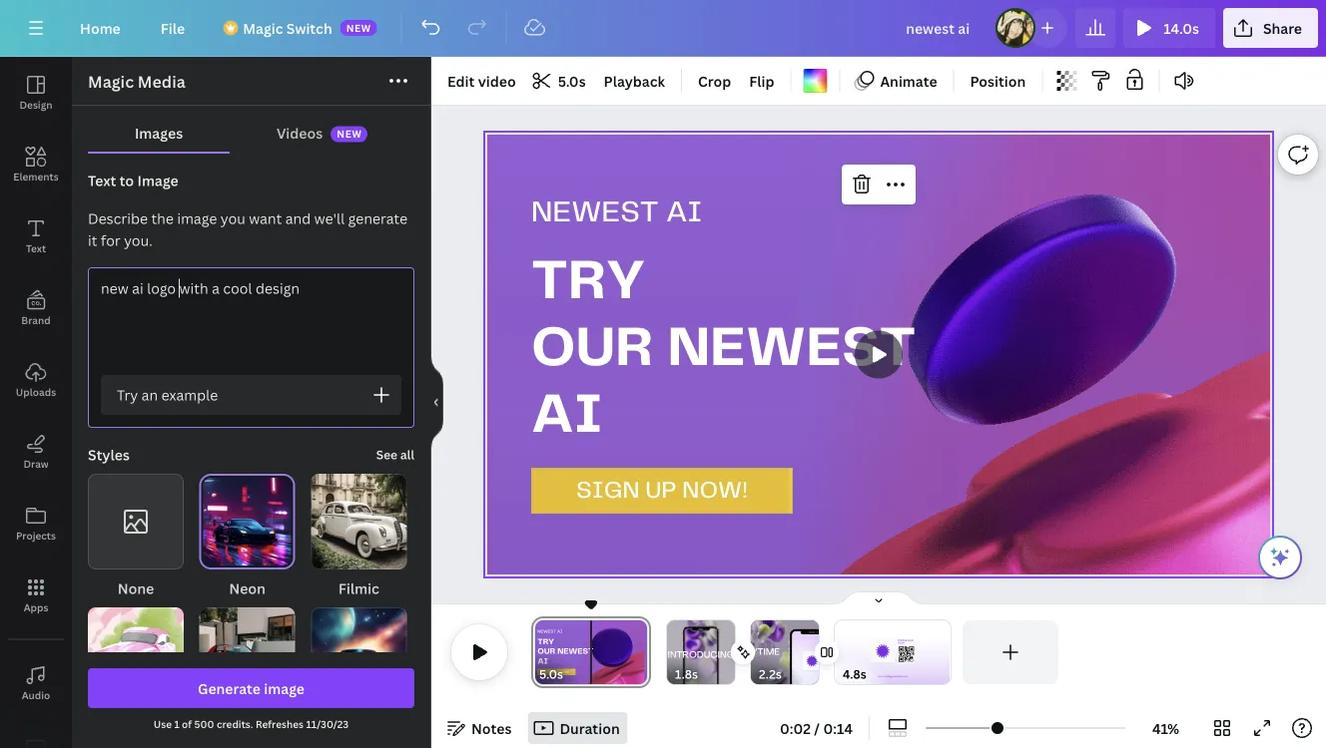 Task type: locate. For each thing, give the bounding box(es) containing it.
trimming, end edge slider for 4.8s
[[937, 621, 951, 685]]

text
[[88, 171, 116, 190], [26, 242, 46, 255]]

1 vertical spatial magic
[[88, 71, 134, 92]]

magic inside main menu bar
[[243, 18, 283, 37]]

0 horizontal spatial magic
[[88, 71, 134, 92]]

rectangle animated basic shape yellow image
[[531, 469, 793, 514]]

images
[[135, 123, 183, 142]]

/
[[814, 720, 820, 738]]

text left it
[[26, 242, 46, 255]]

elements button
[[0, 129, 72, 201]]

uploads button
[[0, 345, 72, 416]]

share button
[[1223, 8, 1318, 48]]

newest ai
[[531, 199, 702, 228]]

new right videos
[[337, 128, 362, 141]]

trimming, end edge slider inside anytime button
[[805, 621, 819, 685]]

side panel tab list
[[0, 57, 72, 749]]

2 trimming, end edge slider from the left
[[721, 621, 735, 685]]

none group
[[88, 474, 184, 600]]

styles
[[88, 446, 130, 465]]

it
[[88, 231, 97, 250]]

image up refreshes
[[264, 680, 305, 699]]

file button
[[145, 8, 201, 48]]

1 vertical spatial image
[[264, 680, 305, 699]]

our
[[531, 323, 653, 377]]

use 1 of 500 credits. refreshes 11/30/23
[[154, 718, 349, 732]]

0 vertical spatial newest
[[531, 199, 659, 228]]

apps
[[24, 601, 48, 615]]

5.0s button left the page title "text field" at the left
[[539, 665, 563, 685]]

an
[[141, 386, 158, 405]]

4.8s
[[843, 667, 866, 683]]

trimming, start edge slider
[[531, 621, 549, 685], [667, 621, 681, 685], [751, 621, 765, 685], [835, 621, 849, 685]]

audio button
[[0, 648, 72, 720]]

filmic
[[338, 580, 379, 599]]

generate image button
[[88, 669, 414, 709]]

magic for magic switch
[[243, 18, 283, 37]]

2.2s
[[759, 667, 782, 683]]

trimming, start edge slider left 'www.reallygreatsite.com'
[[835, 621, 849, 685]]

projects button
[[0, 488, 72, 560]]

design
[[19, 98, 52, 111]]

try an example button
[[101, 375, 401, 415]]

credits.
[[217, 718, 253, 732]]

magic switch
[[243, 18, 332, 37]]

trimming, start edge slider for 1.8s
[[667, 621, 681, 685]]

1 horizontal spatial text
[[88, 171, 116, 190]]

describe
[[88, 209, 148, 228]]

0 vertical spatial magic
[[243, 18, 283, 37]]

videos
[[277, 123, 323, 142]]

1 horizontal spatial image
[[264, 680, 305, 699]]

canva assistant image
[[1268, 546, 1292, 570]]

magic
[[243, 18, 283, 37], [88, 71, 134, 92]]

2 trimming, start edge slider from the left
[[667, 621, 681, 685]]

1
[[174, 718, 179, 732]]

use
[[154, 718, 172, 732]]

edit video
[[447, 71, 516, 90]]

newest
[[531, 199, 659, 228], [668, 323, 916, 377]]

trimming, start edge slider left anytime
[[667, 621, 681, 685]]

0 vertical spatial 5.0s
[[558, 71, 586, 90]]

text for text to image
[[88, 171, 116, 190]]

notes
[[471, 720, 512, 738]]

example
[[161, 386, 218, 405]]

main menu bar
[[0, 0, 1326, 57]]

3 trimming, end edge slider from the left
[[805, 621, 819, 685]]

trimming, end edge slider left the 1.8s
[[633, 621, 651, 685]]

5.0s button right video
[[526, 65, 594, 97]]

all
[[400, 447, 414, 463]]

see all button
[[376, 445, 414, 465]]

trimming, start edge slider left the page title "text field" at the left
[[531, 621, 549, 685]]

trimming, end edge slider for 2.2s
[[805, 621, 819, 685]]

0 vertical spatial ai
[[666, 199, 702, 228]]

4 trimming, start edge slider from the left
[[835, 621, 849, 685]]

trimming, end edge slider inside introducing button
[[721, 621, 735, 685]]

home
[[80, 18, 121, 37]]

1 vertical spatial text
[[26, 242, 46, 255]]

flip button
[[741, 65, 782, 97]]

0:02 / 0:14
[[780, 720, 853, 738]]

1.8s
[[675, 667, 698, 683]]

hide image
[[430, 355, 443, 451]]

0 vertical spatial image
[[177, 209, 217, 228]]

trimming, start edge slider for 4.8s
[[835, 621, 849, 685]]

position
[[970, 71, 1026, 90]]

5.0s left the page title "text field" at the left
[[539, 667, 563, 683]]

sign
[[576, 480, 640, 503]]

0 horizontal spatial newest
[[531, 199, 659, 228]]

share
[[1263, 18, 1302, 37]]

magic left the media
[[88, 71, 134, 92]]

ai
[[666, 199, 702, 228], [531, 390, 603, 444]]

5.0s left playback
[[558, 71, 586, 90]]

Describe the image you want and we'll generate it for you. text field
[[89, 269, 413, 375]]

animated tactile 3d shapes image
[[834, 173, 1326, 575]]

4 trimming, end edge slider from the left
[[937, 621, 951, 685]]

flip
[[749, 71, 774, 90]]

download
[[898, 641, 913, 643]]

5.0s
[[558, 71, 586, 90], [539, 667, 563, 683]]

image
[[137, 171, 178, 190]]

new
[[346, 21, 371, 34], [337, 128, 362, 141]]

crop
[[698, 71, 731, 90]]

trimming, end edge slider left anytime
[[721, 621, 735, 685]]

trimming, start edge slider right introducing
[[751, 621, 765, 685]]

sign up now!
[[576, 480, 748, 503]]

uploads
[[16, 385, 56, 399]]

0 vertical spatial new
[[346, 21, 371, 34]]

new right switch
[[346, 21, 371, 34]]

generate image
[[198, 680, 305, 699]]

text inside button
[[26, 242, 46, 255]]

anytime button
[[728, 621, 842, 721]]

playback button
[[596, 65, 673, 97]]

design button
[[0, 57, 72, 129]]

trimming, end edge slider
[[633, 621, 651, 685], [721, 621, 735, 685], [805, 621, 819, 685], [937, 621, 951, 685]]

1 horizontal spatial magic
[[243, 18, 283, 37]]

trimming, end edge slider right 2.2s
[[805, 621, 819, 685]]

0 horizontal spatial image
[[177, 209, 217, 228]]

0 horizontal spatial ai
[[531, 390, 603, 444]]

0 vertical spatial text
[[88, 171, 116, 190]]

text left to
[[88, 171, 116, 190]]

0 horizontal spatial text
[[26, 242, 46, 255]]

introducing
[[668, 652, 735, 661]]

image right the
[[177, 209, 217, 228]]

1 trimming, start edge slider from the left
[[531, 621, 549, 685]]

trimming, end edge slider right download now
[[937, 621, 951, 685]]

3 trimming, start edge slider from the left
[[751, 621, 765, 685]]

1 vertical spatial newest
[[668, 323, 916, 377]]

magic left switch
[[243, 18, 283, 37]]

magic for magic media
[[88, 71, 134, 92]]



Task type: describe. For each thing, give the bounding box(es) containing it.
try
[[117, 386, 138, 405]]

trimming, start edge slider for 2.2s
[[751, 621, 765, 685]]

introducing button
[[644, 621, 758, 701]]

Design title text field
[[890, 8, 988, 48]]

generate
[[348, 209, 408, 228]]

neon
[[229, 580, 266, 599]]

hide pages image
[[831, 591, 927, 607]]

up
[[645, 480, 677, 503]]

media
[[138, 71, 185, 92]]

projects
[[16, 529, 56, 543]]

new inside main menu bar
[[346, 21, 371, 34]]

Page title text field
[[572, 665, 580, 685]]

file
[[161, 18, 185, 37]]

1 vertical spatial 5.0s button
[[539, 665, 563, 685]]

no color image
[[803, 69, 827, 93]]

want
[[249, 209, 282, 228]]

home link
[[64, 8, 137, 48]]

images button
[[88, 114, 230, 152]]

500
[[194, 718, 214, 732]]

and
[[285, 209, 311, 228]]

brand button
[[0, 273, 72, 345]]

switch
[[286, 18, 332, 37]]

0:02
[[780, 720, 811, 738]]

1 vertical spatial ai
[[531, 390, 603, 444]]

1 horizontal spatial newest
[[668, 323, 916, 377]]

1 horizontal spatial ai
[[666, 199, 702, 228]]

of
[[182, 718, 192, 732]]

magic media
[[88, 71, 185, 92]]

4.8s button
[[843, 665, 866, 685]]

trimming, end edge slider for 1.8s
[[721, 621, 735, 685]]

you
[[220, 209, 245, 228]]

www.reallygreatsite.com
[[878, 676, 908, 678]]

11/30/23
[[306, 718, 349, 732]]

we'll
[[314, 209, 345, 228]]

draw button
[[0, 416, 72, 488]]

1 vertical spatial 5.0s
[[539, 667, 563, 683]]

anytime
[[739, 649, 780, 658]]

filmic group
[[311, 474, 407, 600]]

try
[[531, 256, 645, 310]]

duration button
[[528, 713, 628, 745]]

you.
[[124, 231, 153, 250]]

2.2s button
[[759, 665, 782, 685]]

14.0s button
[[1124, 8, 1215, 48]]

video
[[478, 71, 516, 90]]

14.0s
[[1164, 18, 1199, 37]]

see
[[376, 447, 398, 463]]

animate button
[[848, 65, 945, 97]]

text to image
[[88, 171, 178, 190]]

1.8s button
[[675, 665, 698, 685]]

text for text
[[26, 242, 46, 255]]

edit
[[447, 71, 475, 90]]

our newest
[[531, 323, 916, 377]]

41%
[[1152, 720, 1179, 738]]

brand
[[21, 314, 51, 327]]

describe the image you want and we'll generate it for you.
[[88, 209, 408, 250]]

1 trimming, end edge slider from the left
[[633, 621, 651, 685]]

edit video button
[[439, 65, 524, 97]]

apps button
[[0, 560, 72, 632]]

notes button
[[439, 713, 520, 745]]

audio
[[22, 689, 50, 703]]

crop button
[[690, 65, 739, 97]]

the
[[151, 209, 174, 228]]

try an example
[[117, 386, 218, 405]]

41% button
[[1134, 713, 1198, 745]]

playback
[[604, 71, 665, 90]]

text button
[[0, 201, 72, 273]]

generate
[[198, 680, 261, 699]]

for
[[101, 231, 121, 250]]

image inside button
[[264, 680, 305, 699]]

0 vertical spatial 5.0s button
[[526, 65, 594, 97]]

none
[[118, 580, 154, 599]]

1 vertical spatial new
[[337, 128, 362, 141]]

now!
[[682, 480, 748, 503]]

neon group
[[199, 474, 295, 600]]

elements
[[13, 170, 59, 183]]

0:14
[[823, 720, 853, 738]]

image inside describe the image you want and we'll generate it for you.
[[177, 209, 217, 228]]

see all
[[376, 447, 414, 463]]

duration
[[560, 720, 620, 738]]

now
[[898, 643, 905, 645]]

to
[[120, 171, 134, 190]]

position button
[[962, 65, 1034, 97]]

animate
[[880, 71, 937, 90]]

draw
[[23, 457, 49, 471]]



Task type: vqa. For each thing, say whether or not it's contained in the screenshot.
the middle Create
no



